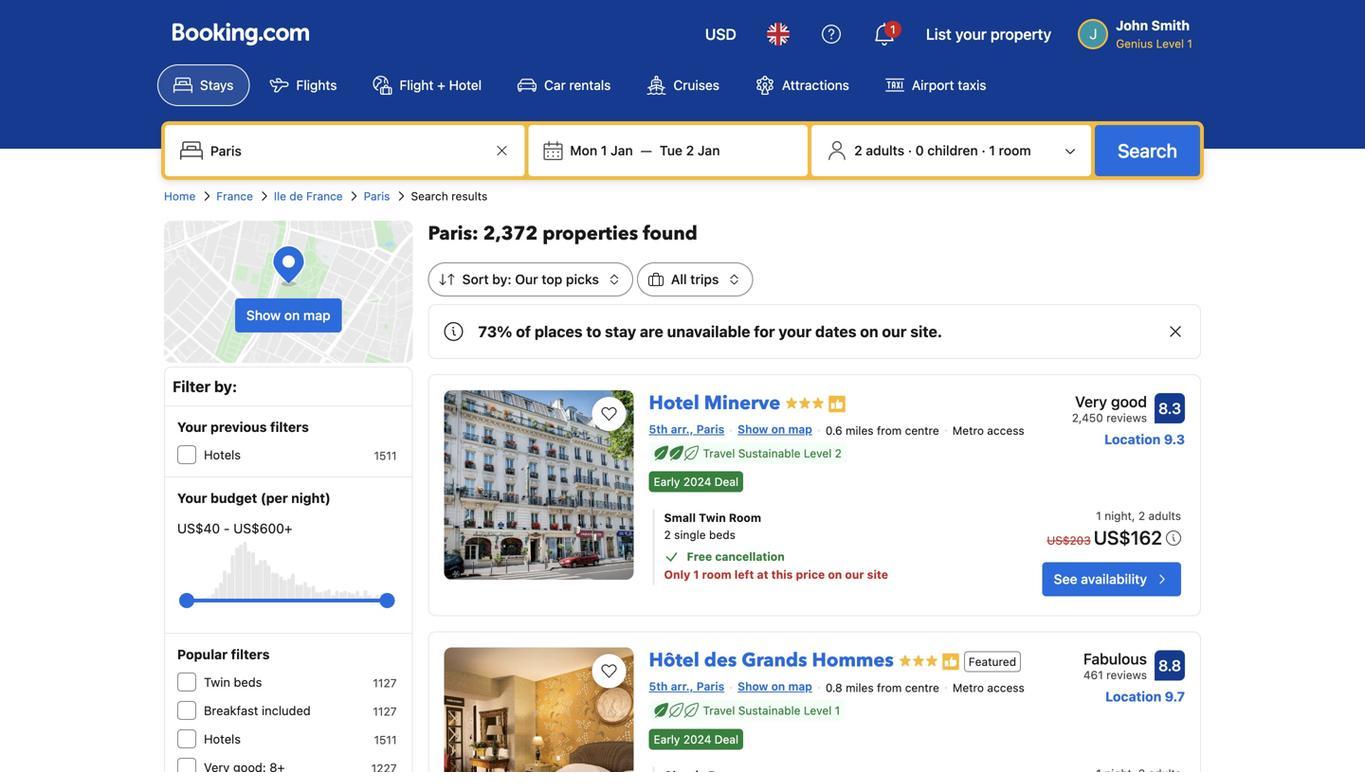 Task type: locate. For each thing, give the bounding box(es) containing it.
centre
[[905, 424, 939, 437], [905, 682, 939, 695]]

unavailable
[[667, 323, 750, 341]]

0 vertical spatial reviews
[[1106, 411, 1147, 425]]

1 early from the top
[[654, 476, 680, 489]]

1 vertical spatial your
[[177, 491, 207, 506]]

level down 0.6
[[804, 447, 832, 460]]

search results updated. paris: 2,372 properties found. element
[[428, 221, 1201, 247]]

9.7
[[1165, 689, 1185, 705]]

paris down the des
[[697, 680, 725, 694]]

this property is part of our preferred partner programme. it is committed to providing commendable service and good value. it will pay us a higher commission if you make a booking. image
[[828, 395, 847, 414], [941, 653, 960, 671]]

cruises
[[674, 77, 720, 93]]

travel for des
[[703, 704, 735, 718]]

show on map for hotel
[[738, 423, 812, 436]]

2 adults · 0 children · 1 room button
[[819, 133, 1084, 169]]

found
[[643, 221, 698, 247]]

group
[[187, 586, 387, 616]]

paris down the where are you going? field
[[364, 190, 390, 203]]

1 1127 from the top
[[373, 677, 397, 690]]

1 reviews from the top
[[1106, 411, 1147, 425]]

all
[[671, 272, 687, 287]]

free
[[687, 550, 712, 564]]

reviews inside fabulous 461 reviews
[[1106, 669, 1147, 682]]

search for search
[[1118, 139, 1177, 162]]

availability
[[1081, 572, 1147, 587]]

1 vertical spatial hotels
[[204, 732, 241, 747]]

scored 8.8 element
[[1155, 651, 1185, 681]]

hotels
[[204, 448, 241, 462], [204, 732, 241, 747]]

2 centre from the top
[[905, 682, 939, 695]]

1 france from the left
[[216, 190, 253, 203]]

1 vertical spatial location
[[1105, 689, 1162, 705]]

room
[[999, 143, 1031, 158], [702, 568, 732, 582]]

level
[[1156, 37, 1184, 50], [804, 447, 832, 460], [804, 704, 832, 718]]

1 vertical spatial search
[[411, 190, 448, 203]]

2 miles from the top
[[846, 682, 874, 695]]

2 access from the top
[[987, 682, 1025, 695]]

2 arr., from the top
[[671, 680, 694, 694]]

us$40 - us$600+
[[177, 521, 293, 537]]

2 down 0.6
[[835, 447, 842, 460]]

metro for hotel minerve
[[953, 424, 984, 437]]

1 early 2024 deal from the top
[[654, 476, 739, 489]]

1 vertical spatial hotel
[[649, 391, 699, 417]]

1 5th arr., paris from the top
[[649, 423, 725, 436]]

0 horizontal spatial room
[[702, 568, 732, 582]]

1 metro access from the top
[[953, 424, 1024, 437]]

your for your previous filters
[[177, 420, 207, 435]]

1 down 0.8
[[835, 704, 840, 718]]

1 access from the top
[[987, 424, 1024, 437]]

1 horizontal spatial hotel
[[649, 391, 699, 417]]

miles right 0.6
[[846, 424, 874, 437]]

0 vertical spatial show
[[246, 308, 281, 323]]

2 early from the top
[[654, 733, 680, 746]]

0 horizontal spatial france
[[216, 190, 253, 203]]

access down featured on the right of page
[[987, 682, 1025, 695]]

this property is part of our preferred partner programme. it is committed to providing commendable service and good value. it will pay us a higher commission if you make a booking. image up 0.6
[[828, 395, 847, 414]]

sustainable down minerve
[[738, 447, 801, 460]]

73% of places to stay are unavailable for your dates on our site.
[[478, 323, 942, 341]]

0 horizontal spatial search
[[411, 190, 448, 203]]

·
[[908, 143, 912, 158], [982, 143, 986, 158]]

1127
[[373, 677, 397, 690], [373, 705, 397, 719]]

1 vertical spatial twin
[[204, 675, 230, 690]]

our
[[882, 323, 907, 341], [845, 568, 864, 582]]

from right 0.6
[[877, 424, 902, 437]]

this property is part of our preferred partner programme. it is committed to providing commendable service and good value. it will pay us a higher commission if you make a booking. image for hotel minerve
[[828, 395, 847, 414]]

very good 2,450 reviews
[[1072, 393, 1147, 425]]

hôtel des grands hommes
[[649, 648, 894, 674]]

twin inside small twin room link
[[699, 512, 726, 525]]

your right list
[[955, 25, 987, 43]]

1 right the mon
[[601, 143, 607, 158]]

centre right 0.8
[[905, 682, 939, 695]]

0 horizontal spatial ·
[[908, 143, 912, 158]]

· right children
[[982, 143, 986, 158]]

0 vertical spatial 5th
[[649, 423, 668, 436]]

this property is part of our preferred partner programme. it is committed to providing commendable service and good value. it will pay us a higher commission if you make a booking. image up 0.6
[[828, 395, 847, 414]]

461
[[1083, 669, 1103, 682]]

2 metro from the top
[[953, 682, 984, 695]]

twin up 2 single beds
[[699, 512, 726, 525]]

5th arr., paris down hôtel
[[649, 680, 725, 694]]

our left site
[[845, 568, 864, 582]]

at
[[757, 568, 768, 582]]

2 deal from the top
[[715, 733, 739, 746]]

1 2024 from the top
[[683, 476, 711, 489]]

this property is part of our preferred partner programme. it is committed to providing commendable service and good value. it will pay us a higher commission if you make a booking. image
[[828, 395, 847, 414], [941, 653, 960, 671]]

1 vertical spatial 2024
[[683, 733, 711, 746]]

1 vertical spatial 1511
[[374, 734, 397, 747]]

2 sustainable from the top
[[738, 704, 801, 718]]

are
[[640, 323, 663, 341]]

travel down hotel minerve at the bottom of page
[[703, 447, 735, 460]]

2 vertical spatial level
[[804, 704, 832, 718]]

tue 2 jan button
[[652, 134, 728, 168]]

0 horizontal spatial beds
[[234, 675, 262, 690]]

by: right filter
[[214, 378, 237, 396]]

2 travel from the top
[[703, 704, 735, 718]]

very good element
[[1072, 391, 1147, 413]]

2 5th from the top
[[649, 680, 668, 694]]

france right 'de'
[[306, 190, 343, 203]]

your
[[177, 420, 207, 435], [177, 491, 207, 506]]

this property is part of our preferred partner programme. it is committed to providing commendable service and good value. it will pay us a higher commission if you make a booking. image left featured on the right of page
[[941, 653, 960, 671]]

show for hotel
[[738, 423, 768, 436]]

flights link
[[254, 64, 353, 106]]

2 vertical spatial show
[[738, 680, 768, 694]]

see availability
[[1054, 572, 1147, 587]]

fabulous
[[1083, 651, 1147, 669]]

1 vertical spatial by:
[[214, 378, 237, 396]]

1 vertical spatial access
[[987, 682, 1025, 695]]

0 vertical spatial adults
[[866, 143, 905, 158]]

(per
[[261, 491, 288, 506]]

0 vertical spatial your
[[177, 420, 207, 435]]

centre right 0.6
[[905, 424, 939, 437]]

1 metro from the top
[[953, 424, 984, 437]]

your up us$40
[[177, 491, 207, 506]]

location down good
[[1105, 432, 1161, 447]]

paris down hotel minerve at the bottom of page
[[697, 423, 725, 436]]

+
[[437, 77, 445, 93]]

level for hotel minerve
[[804, 447, 832, 460]]

1 left list
[[890, 23, 896, 36]]

beds up breakfast included
[[234, 675, 262, 690]]

0 horizontal spatial your
[[779, 323, 812, 341]]

5th arr., paris
[[649, 423, 725, 436], [649, 680, 725, 694]]

arr., down hôtel
[[671, 680, 694, 694]]

sustainable down hôtel des grands hommes
[[738, 704, 801, 718]]

room inside dropdown button
[[999, 143, 1031, 158]]

2 · from the left
[[982, 143, 986, 158]]

metro
[[953, 424, 984, 437], [953, 682, 984, 695]]

metro down featured on the right of page
[[953, 682, 984, 695]]

2 1511 from the top
[[374, 734, 397, 747]]

5th down hôtel
[[649, 680, 668, 694]]

1 horizontal spatial our
[[882, 323, 907, 341]]

early 2024 deal down travel sustainable level 1
[[654, 733, 739, 746]]

room down "free"
[[702, 568, 732, 582]]

0 horizontal spatial this property is part of our preferred partner programme. it is committed to providing commendable service and good value. it will pay us a higher commission if you make a booking. image
[[828, 395, 847, 414]]

by:
[[492, 272, 512, 287], [214, 378, 237, 396]]

access
[[987, 424, 1024, 437], [987, 682, 1025, 695]]

on
[[284, 308, 300, 323], [860, 323, 878, 341], [771, 423, 785, 436], [828, 568, 842, 582], [771, 680, 785, 694]]

2 vertical spatial show on map
[[738, 680, 812, 694]]

1 horizontal spatial search
[[1118, 139, 1177, 162]]

2 your from the top
[[177, 491, 207, 506]]

centre for hôtel des grands hommes
[[905, 682, 939, 695]]

location down fabulous 461 reviews
[[1105, 689, 1162, 705]]

access for hôtel des grands hommes
[[987, 682, 1025, 695]]

france left ile
[[216, 190, 253, 203]]

arr., down hotel minerve at the bottom of page
[[671, 423, 694, 436]]

this property is part of our preferred partner programme. it is committed to providing commendable service and good value. it will pay us a higher commission if you make a booking. image for hotel minerve
[[828, 395, 847, 414]]

filter by:
[[173, 378, 237, 396]]

1 arr., from the top
[[671, 423, 694, 436]]

0 vertical spatial centre
[[905, 424, 939, 437]]

show for hôtel
[[738, 680, 768, 694]]

5th arr., paris down hotel minerve at the bottom of page
[[649, 423, 725, 436]]

from
[[877, 424, 902, 437], [877, 682, 902, 695]]

5th arr., paris for hotel
[[649, 423, 725, 436]]

dates
[[815, 323, 857, 341]]

our left "site."
[[882, 323, 907, 341]]

metro access for hotel minerve
[[953, 424, 1024, 437]]

1 horizontal spatial jan
[[698, 143, 720, 158]]

budget
[[210, 491, 257, 506]]

1 vertical spatial reviews
[[1106, 669, 1147, 682]]

1 vertical spatial travel
[[703, 704, 735, 718]]

2 right tue
[[686, 143, 694, 158]]

2 5th arr., paris from the top
[[649, 680, 725, 694]]

room right children
[[999, 143, 1031, 158]]

1 vertical spatial sustainable
[[738, 704, 801, 718]]

usd
[[705, 25, 737, 43]]

1 vertical spatial 1127
[[373, 705, 397, 719]]

0 vertical spatial 1127
[[373, 677, 397, 690]]

0 vertical spatial search
[[1118, 139, 1177, 162]]

1 vertical spatial filters
[[231, 647, 270, 663]]

0 vertical spatial metro access
[[953, 424, 1024, 437]]

1 vertical spatial arr.,
[[671, 680, 694, 694]]

0 vertical spatial deal
[[715, 476, 739, 489]]

2 vertical spatial map
[[788, 680, 812, 694]]

0 vertical spatial beds
[[709, 529, 736, 542]]

2 2024 from the top
[[683, 733, 711, 746]]

deal for minerve
[[715, 476, 739, 489]]

only 1 room left at this price on our site
[[664, 568, 888, 582]]

0 vertical spatial early 2024 deal
[[654, 476, 739, 489]]

breakfast included
[[204, 704, 311, 718]]

hotel minerve image
[[444, 391, 634, 580]]

miles right 0.8
[[846, 682, 874, 695]]

ile
[[274, 190, 286, 203]]

jan right tue
[[698, 143, 720, 158]]

1 deal from the top
[[715, 476, 739, 489]]

1 vertical spatial your
[[779, 323, 812, 341]]

your for your budget (per night)
[[177, 491, 207, 506]]

by: for sort
[[492, 272, 512, 287]]

early for hôtel
[[654, 733, 680, 746]]

early up small
[[654, 476, 680, 489]]

2 reviews from the top
[[1106, 669, 1147, 682]]

flights
[[296, 77, 337, 93]]

show on map
[[246, 308, 331, 323], [738, 423, 812, 436], [738, 680, 812, 694]]

1 sustainable from the top
[[738, 447, 801, 460]]

0 horizontal spatial this property is part of our preferred partner programme. it is committed to providing commendable service and good value. it will pay us a higher commission if you make a booking. image
[[828, 395, 847, 414]]

0 vertical spatial level
[[1156, 37, 1184, 50]]

1 vertical spatial metro
[[953, 682, 984, 695]]

1 vertical spatial map
[[788, 423, 812, 436]]

jan
[[611, 143, 633, 158], [698, 143, 720, 158]]

sustainable for minerve
[[738, 447, 801, 460]]

level down smith
[[1156, 37, 1184, 50]]

only
[[664, 568, 690, 582]]

1 inside john smith genius level 1
[[1187, 37, 1193, 50]]

hotel inside "link"
[[649, 391, 699, 417]]

2 left 0 at the top right of the page
[[854, 143, 862, 158]]

early 2024 deal up small
[[654, 476, 739, 489]]

reviews down good
[[1106, 411, 1147, 425]]

0 horizontal spatial jan
[[611, 143, 633, 158]]

1 down "free"
[[693, 568, 699, 582]]

2 right ,
[[1138, 510, 1145, 523]]

this property is part of our preferred partner programme. it is committed to providing commendable service and good value. it will pay us a higher commission if you make a booking. image for hôtel des grands hommes
[[941, 653, 960, 671]]

2024 up small twin room
[[683, 476, 711, 489]]

adults inside dropdown button
[[866, 143, 905, 158]]

2 metro access from the top
[[953, 682, 1025, 695]]

cancellation
[[715, 550, 785, 564]]

adults right ,
[[1148, 510, 1181, 523]]

night)
[[291, 491, 331, 506]]

deal up small twin room
[[715, 476, 739, 489]]

beds down small twin room
[[709, 529, 736, 542]]

miles for hôtel des grands hommes
[[846, 682, 874, 695]]

small twin room
[[664, 512, 761, 525]]

,
[[1132, 510, 1135, 523]]

level down 0.8
[[804, 704, 832, 718]]

1 button
[[862, 11, 907, 57]]

2024 down travel sustainable level 1
[[683, 733, 711, 746]]

0 vertical spatial miles
[[846, 424, 874, 437]]

filters right previous
[[270, 420, 309, 435]]

2024 for hôtel
[[683, 733, 711, 746]]

0 vertical spatial filters
[[270, 420, 309, 435]]

1 vertical spatial paris
[[697, 423, 725, 436]]

1 vertical spatial centre
[[905, 682, 939, 695]]

rentals
[[569, 77, 611, 93]]

from down "hommes"
[[877, 682, 902, 695]]

hotel right +
[[449, 77, 482, 93]]

twin down popular filters
[[204, 675, 230, 690]]

0 vertical spatial 1511
[[374, 449, 397, 463]]

beds
[[709, 529, 736, 542], [234, 675, 262, 690]]

1 vertical spatial early
[[654, 733, 680, 746]]

1 vertical spatial beds
[[234, 675, 262, 690]]

france inside "link"
[[306, 190, 343, 203]]

1 vertical spatial show on map
[[738, 423, 812, 436]]

deal
[[715, 476, 739, 489], [715, 733, 739, 746]]

airport taxis
[[912, 77, 986, 93]]

this property is part of our preferred partner programme. it is committed to providing commendable service and good value. it will pay us a higher commission if you make a booking. image left featured on the right of page
[[941, 653, 960, 671]]

your
[[955, 25, 987, 43], [779, 323, 812, 341]]

jan left —
[[611, 143, 633, 158]]

free cancellation
[[687, 550, 785, 564]]

search inside button
[[1118, 139, 1177, 162]]

travel down the des
[[703, 704, 735, 718]]

9.3
[[1164, 432, 1185, 447]]

attractions
[[782, 77, 849, 93]]

0 vertical spatial arr.,
[[671, 423, 694, 436]]

twin beds
[[204, 675, 262, 690]]

top
[[542, 272, 563, 287]]

2 vertical spatial paris
[[697, 680, 725, 694]]

metro access
[[953, 424, 1024, 437], [953, 682, 1025, 695]]

1 vertical spatial our
[[845, 568, 864, 582]]

0 vertical spatial access
[[987, 424, 1024, 437]]

hotels down breakfast
[[204, 732, 241, 747]]

1 vertical spatial adults
[[1148, 510, 1181, 523]]

· left 0 at the top right of the page
[[908, 143, 912, 158]]

by: left our
[[492, 272, 512, 287]]

access for hotel minerve
[[987, 424, 1024, 437]]

0 horizontal spatial adults
[[866, 143, 905, 158]]

1 your from the top
[[177, 420, 207, 435]]

0 vertical spatial early
[[654, 476, 680, 489]]

2 hotels from the top
[[204, 732, 241, 747]]

hotel left minerve
[[649, 391, 699, 417]]

1 horizontal spatial twin
[[699, 512, 726, 525]]

early down hôtel
[[654, 733, 680, 746]]

adults left 0 at the top right of the page
[[866, 143, 905, 158]]

your account menu john smith genius level 1 element
[[1078, 9, 1200, 52]]

0 vertical spatial from
[[877, 424, 902, 437]]

search for search results
[[411, 190, 448, 203]]

1 horizontal spatial france
[[306, 190, 343, 203]]

see
[[1054, 572, 1078, 587]]

0 vertical spatial hotel
[[449, 77, 482, 93]]

1 horizontal spatial filters
[[270, 420, 309, 435]]

2 inside dropdown button
[[854, 143, 862, 158]]

hôtel des grands hommes link
[[649, 641, 894, 674]]

reviews down fabulous on the bottom of page
[[1106, 669, 1147, 682]]

0 vertical spatial room
[[999, 143, 1031, 158]]

this property is part of our preferred partner programme. it is committed to providing commendable service and good value. it will pay us a higher commission if you make a booking. image for hôtel des grands hommes
[[941, 653, 960, 671]]

0 horizontal spatial by:
[[214, 378, 237, 396]]

1 horizontal spatial this property is part of our preferred partner programme. it is committed to providing commendable service and good value. it will pay us a higher commission if you make a booking. image
[[941, 653, 960, 671]]

0 vertical spatial location
[[1105, 432, 1161, 447]]

very
[[1075, 393, 1107, 411]]

0 vertical spatial twin
[[699, 512, 726, 525]]

1 5th from the top
[[649, 423, 668, 436]]

centre for hotel minerve
[[905, 424, 939, 437]]

2 1127 from the top
[[373, 705, 397, 719]]

0 vertical spatial hotels
[[204, 448, 241, 462]]

0 vertical spatial our
[[882, 323, 907, 341]]

room
[[729, 512, 761, 525]]

us$600+
[[233, 521, 293, 537]]

1 vertical spatial this property is part of our preferred partner programme. it is committed to providing commendable service and good value. it will pay us a higher commission if you make a booking. image
[[941, 653, 960, 671]]

1 vertical spatial early 2024 deal
[[654, 733, 739, 746]]

early 2024 deal for hôtel
[[654, 733, 739, 746]]

deal down travel sustainable level 1
[[715, 733, 739, 746]]

metro right 0.6 miles from centre
[[953, 424, 984, 437]]

home link
[[164, 188, 196, 205]]

your down filter
[[177, 420, 207, 435]]

sustainable for des
[[738, 704, 801, 718]]

your right the for
[[779, 323, 812, 341]]

france
[[216, 190, 253, 203], [306, 190, 343, 203]]

1 horizontal spatial adults
[[1148, 510, 1181, 523]]

1 horizontal spatial by:
[[492, 272, 512, 287]]

0 vertical spatial sustainable
[[738, 447, 801, 460]]

1 travel from the top
[[703, 447, 735, 460]]

map
[[303, 308, 331, 323], [788, 423, 812, 436], [788, 680, 812, 694]]

5th down hotel minerve at the bottom of page
[[649, 423, 668, 436]]

access left 2,450
[[987, 424, 1024, 437]]

hotels down previous
[[204, 448, 241, 462]]

1 down smith
[[1187, 37, 1193, 50]]

featured
[[969, 655, 1016, 669]]

0 vertical spatial 2024
[[683, 476, 711, 489]]

1 vertical spatial deal
[[715, 733, 739, 746]]

1 vertical spatial show
[[738, 423, 768, 436]]

0 vertical spatial travel
[[703, 447, 735, 460]]

1 horizontal spatial your
[[955, 25, 987, 43]]

1 horizontal spatial ·
[[982, 143, 986, 158]]

filters up twin beds
[[231, 647, 270, 663]]

0 vertical spatial show on map
[[246, 308, 331, 323]]

1 vertical spatial miles
[[846, 682, 874, 695]]

1
[[890, 23, 896, 36], [1187, 37, 1193, 50], [601, 143, 607, 158], [989, 143, 995, 158], [1096, 510, 1101, 523], [693, 568, 699, 582], [835, 704, 840, 718]]

2 early 2024 deal from the top
[[654, 733, 739, 746]]

1 vertical spatial metro access
[[953, 682, 1025, 695]]

2 france from the left
[[306, 190, 343, 203]]

1 vertical spatial 5th arr., paris
[[649, 680, 725, 694]]

arr., for hôtel
[[671, 680, 694, 694]]

paris:
[[428, 221, 478, 247]]

0 vertical spatial map
[[303, 308, 331, 323]]

1 vertical spatial this property is part of our preferred partner programme. it is committed to providing commendable service and good value. it will pay us a higher commission if you make a booking. image
[[941, 653, 960, 671]]

1 miles from the top
[[846, 424, 874, 437]]

by: for filter
[[214, 378, 237, 396]]

1 horizontal spatial room
[[999, 143, 1031, 158]]

0 vertical spatial your
[[955, 25, 987, 43]]

1 1511 from the top
[[374, 449, 397, 463]]

deal for des
[[715, 733, 739, 746]]

1 centre from the top
[[905, 424, 939, 437]]



Task type: vqa. For each thing, say whether or not it's contained in the screenshot.
2 Adults · 0 Children · 1 Room dropdown button
yes



Task type: describe. For each thing, give the bounding box(es) containing it.
de
[[290, 190, 303, 203]]

site
[[867, 568, 888, 582]]

des
[[704, 648, 737, 674]]

travel sustainable level 1
[[703, 704, 840, 718]]

grands
[[742, 648, 807, 674]]

hôtel
[[649, 648, 699, 674]]

stays
[[200, 77, 234, 93]]

1127 for breakfast included
[[373, 705, 397, 719]]

0 vertical spatial paris
[[364, 190, 390, 203]]

left
[[735, 568, 754, 582]]

miles for hotel minerve
[[846, 424, 874, 437]]

—
[[641, 143, 652, 158]]

tue
[[660, 143, 683, 158]]

show on map for hôtel
[[738, 680, 812, 694]]

show inside button
[[246, 308, 281, 323]]

home
[[164, 190, 196, 203]]

our
[[515, 272, 538, 287]]

hotel minerve
[[649, 391, 780, 417]]

location for hotel minerve
[[1105, 432, 1161, 447]]

your previous filters
[[177, 420, 309, 435]]

arr., for hotel
[[671, 423, 694, 436]]

8.3
[[1159, 400, 1181, 418]]

all trips button
[[637, 263, 753, 297]]

1 · from the left
[[908, 143, 912, 158]]

Where are you going? field
[[203, 134, 490, 168]]

cruises link
[[631, 64, 736, 106]]

0 horizontal spatial hotel
[[449, 77, 482, 93]]

search results
[[411, 190, 488, 203]]

smith
[[1151, 18, 1190, 33]]

1 hotels from the top
[[204, 448, 241, 462]]

1 vertical spatial room
[[702, 568, 732, 582]]

john
[[1116, 18, 1148, 33]]

for
[[754, 323, 775, 341]]

8.8
[[1158, 657, 1181, 675]]

early for hotel
[[654, 476, 680, 489]]

good
[[1111, 393, 1147, 411]]

mon 1 jan — tue 2 jan
[[570, 143, 720, 158]]

level inside john smith genius level 1
[[1156, 37, 1184, 50]]

metro access for hôtel des grands hommes
[[953, 682, 1025, 695]]

sort
[[462, 272, 489, 287]]

site.
[[910, 323, 942, 341]]

ile de france
[[274, 190, 343, 203]]

popular filters
[[177, 647, 270, 663]]

map for hotel minerve
[[788, 423, 812, 436]]

level for hôtel des grands hommes
[[804, 704, 832, 718]]

france link
[[216, 188, 253, 205]]

see availability link
[[1042, 563, 1181, 597]]

1 horizontal spatial beds
[[709, 529, 736, 542]]

taxis
[[958, 77, 986, 93]]

location for hôtel des grands hommes
[[1105, 689, 1162, 705]]

on inside "show on map" button
[[284, 308, 300, 323]]

from for hôtel des grands hommes
[[877, 682, 902, 695]]

included
[[262, 704, 311, 718]]

property
[[991, 25, 1052, 43]]

2 single beds
[[664, 529, 736, 542]]

from for hotel minerve
[[877, 424, 902, 437]]

flight + hotel link
[[357, 64, 498, 106]]

1 right children
[[989, 143, 995, 158]]

mon
[[570, 143, 597, 158]]

2 adults · 0 children · 1 room
[[854, 143, 1031, 158]]

0.8
[[826, 682, 843, 695]]

early 2024 deal for hotel
[[654, 476, 739, 489]]

car rentals
[[544, 77, 611, 93]]

your budget (per night)
[[177, 491, 331, 506]]

properties
[[543, 221, 638, 247]]

all trips
[[671, 272, 719, 287]]

1 jan from the left
[[611, 143, 633, 158]]

stays link
[[157, 64, 250, 106]]

booking.com image
[[173, 23, 309, 46]]

popular
[[177, 647, 228, 663]]

-
[[224, 521, 230, 537]]

2 jan from the left
[[698, 143, 720, 158]]

hôtel des grands hommes image
[[444, 648, 634, 773]]

2 down small
[[664, 529, 671, 542]]

minerve
[[704, 391, 780, 417]]

us$162
[[1094, 527, 1162, 549]]

map inside button
[[303, 308, 331, 323]]

list your property link
[[915, 11, 1063, 57]]

us$40
[[177, 521, 220, 537]]

night
[[1105, 510, 1132, 523]]

car rentals link
[[502, 64, 627, 106]]

hommes
[[812, 648, 894, 674]]

hotel minerve link
[[649, 383, 780, 417]]

5th arr., paris for hôtel
[[649, 680, 725, 694]]

2024 for hotel
[[683, 476, 711, 489]]

genius
[[1116, 37, 1153, 50]]

paris: 2,372 properties found
[[428, 221, 698, 247]]

breakfast
[[204, 704, 258, 718]]

5th for hotel
[[649, 423, 668, 436]]

previous
[[210, 420, 267, 435]]

car
[[544, 77, 566, 93]]

2,372
[[483, 221, 538, 247]]

list your property
[[926, 25, 1052, 43]]

paris for hotel
[[697, 423, 725, 436]]

trips
[[690, 272, 719, 287]]

us$203
[[1047, 534, 1091, 548]]

map for hôtel des grands hommes
[[788, 680, 812, 694]]

stay
[[605, 323, 636, 341]]

small twin room link
[[664, 510, 985, 527]]

single
[[674, 529, 706, 542]]

scored 8.3 element
[[1155, 393, 1185, 424]]

1 left night
[[1096, 510, 1101, 523]]

travel for minerve
[[703, 447, 735, 460]]

5th for hôtel
[[649, 680, 668, 694]]

mon 1 jan button
[[563, 134, 641, 168]]

show on map inside button
[[246, 308, 331, 323]]

ile de france link
[[274, 188, 343, 205]]

airport taxis link
[[869, 64, 1003, 106]]

metro for hôtel des grands hommes
[[953, 682, 984, 695]]

location 9.7
[[1105, 689, 1185, 705]]

flight + hotel
[[400, 77, 482, 93]]

this
[[771, 568, 793, 582]]

sort by: our top picks
[[462, 272, 599, 287]]

search button
[[1095, 125, 1200, 176]]

show on map button
[[235, 299, 342, 333]]

attractions link
[[739, 64, 865, 106]]

0
[[916, 143, 924, 158]]

1127 for twin beds
[[373, 677, 397, 690]]

reviews inside very good 2,450 reviews
[[1106, 411, 1147, 425]]

fabulous element
[[1083, 648, 1147, 671]]

filter
[[173, 378, 211, 396]]

price
[[796, 568, 825, 582]]

paris for hôtel
[[697, 680, 725, 694]]

children
[[927, 143, 978, 158]]

0 horizontal spatial filters
[[231, 647, 270, 663]]

0 horizontal spatial our
[[845, 568, 864, 582]]

0 horizontal spatial twin
[[204, 675, 230, 690]]

0.6
[[826, 424, 842, 437]]



